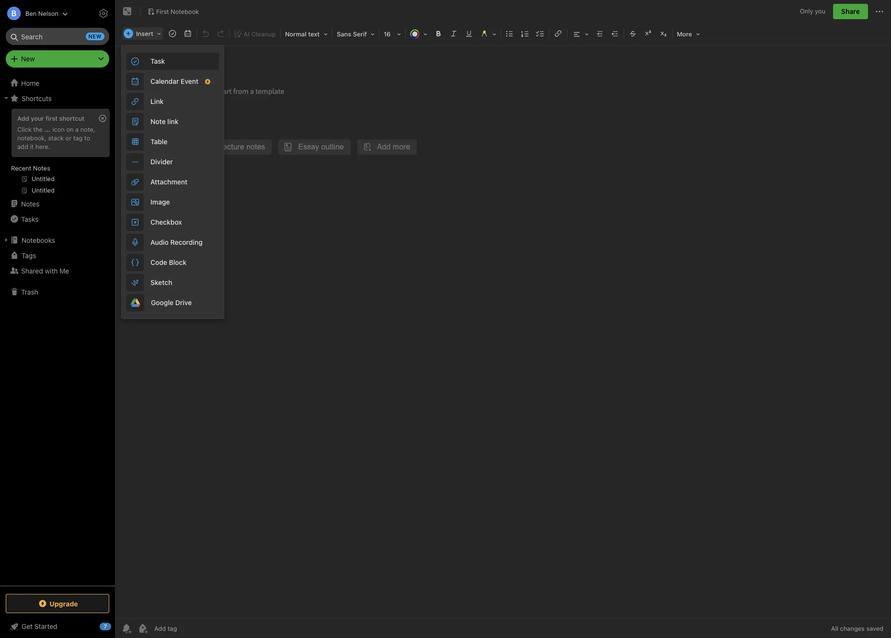 Task type: describe. For each thing, give the bounding box(es) containing it.
Font family field
[[334, 27, 378, 41]]

bulleted list image
[[503, 27, 517, 40]]

me
[[60, 267, 69, 275]]

started
[[34, 622, 57, 631]]

google drive
[[151, 299, 192, 307]]

16
[[384, 30, 391, 38]]

subscript image
[[657, 27, 670, 40]]

audio recording
[[150, 238, 203, 246]]

sans serif
[[337, 30, 367, 38]]

More field
[[674, 27, 703, 41]]

only
[[800, 7, 813, 15]]

expand note image
[[122, 6, 133, 17]]

tasks button
[[0, 211, 115, 227]]

task image
[[166, 27, 179, 40]]

ben
[[25, 9, 37, 17]]

ben nelson
[[25, 9, 58, 17]]

Search text field
[[12, 28, 103, 45]]

normal text
[[285, 30, 320, 38]]

the
[[33, 126, 43, 133]]

divider
[[150, 158, 173, 166]]

code block link
[[122, 253, 224, 273]]

first
[[156, 7, 169, 15]]

underline image
[[462, 27, 476, 40]]

upgrade
[[49, 600, 78, 608]]

tree containing home
[[0, 75, 115, 586]]

checklist image
[[534, 27, 547, 40]]

superscript image
[[642, 27, 655, 40]]

insert
[[136, 30, 153, 37]]

task
[[150, 57, 165, 65]]

7
[[104, 623, 107, 630]]

code block
[[150, 258, 187, 266]]

new button
[[6, 50, 109, 68]]

shared with me
[[21, 267, 69, 275]]

notebooks link
[[0, 232, 115, 248]]

sans
[[337, 30, 351, 38]]

more actions image
[[874, 6, 886, 17]]

shared
[[21, 267, 43, 275]]

add
[[17, 143, 28, 150]]

upgrade button
[[6, 594, 109, 613]]

drive
[[175, 299, 192, 307]]

Alignment field
[[568, 27, 592, 41]]

on
[[66, 126, 74, 133]]

notebook,
[[17, 134, 46, 142]]

notebooks
[[22, 236, 55, 244]]

sketch
[[150, 278, 172, 287]]

1 vertical spatial notes
[[21, 200, 39, 208]]

checkbox link
[[122, 212, 224, 232]]

link
[[167, 117, 179, 126]]

calendar event link
[[122, 71, 224, 92]]

recent notes
[[11, 164, 50, 172]]

table link
[[122, 132, 224, 152]]

google drive link
[[122, 293, 224, 313]]

attachment
[[150, 178, 188, 186]]

Account field
[[0, 4, 68, 23]]

calendar
[[150, 77, 179, 85]]

trash link
[[0, 284, 115, 300]]

text
[[308, 30, 320, 38]]

sketch link
[[122, 273, 224, 293]]

add
[[17, 115, 29, 122]]

new
[[21, 55, 35, 63]]

Insert field
[[121, 27, 164, 40]]

expand notebooks image
[[2, 236, 10, 244]]

normal
[[285, 30, 307, 38]]

google
[[151, 299, 174, 307]]

Highlight field
[[477, 27, 500, 41]]

shared with me link
[[0, 263, 115, 278]]

home link
[[0, 75, 115, 91]]

it
[[30, 143, 34, 150]]

insert link image
[[552, 27, 565, 40]]

serif
[[353, 30, 367, 38]]

to
[[84, 134, 90, 142]]

recent
[[11, 164, 31, 172]]

all changes saved
[[831, 625, 884, 633]]

strikethrough image
[[626, 27, 640, 40]]

get
[[22, 622, 33, 631]]

More actions field
[[874, 4, 886, 19]]

nelson
[[38, 9, 58, 17]]

outdent image
[[609, 27, 622, 40]]

add a reminder image
[[121, 623, 132, 634]]



Task type: locate. For each thing, give the bounding box(es) containing it.
audio
[[150, 238, 169, 246]]

settings image
[[98, 8, 109, 19]]

here.
[[35, 143, 50, 150]]

tag
[[73, 134, 83, 142]]

note link
[[150, 117, 179, 126]]

indent image
[[593, 27, 607, 40]]

Add tag field
[[153, 624, 225, 633]]

icon on a note, notebook, stack or tag to add it here.
[[17, 126, 95, 150]]

dropdown list menu
[[122, 51, 224, 313]]

link link
[[122, 92, 224, 112]]

click to collapse image
[[111, 621, 119, 632]]

first notebook
[[156, 7, 199, 15]]

trash
[[21, 288, 38, 296]]

audio recording link
[[122, 232, 224, 253]]

first notebook button
[[144, 5, 202, 18]]

with
[[45, 267, 58, 275]]

block
[[169, 258, 187, 266]]

group
[[0, 106, 115, 200]]

notes right the recent
[[33, 164, 50, 172]]

divider link
[[122, 152, 224, 172]]

shortcut
[[59, 115, 84, 122]]

saved
[[867, 625, 884, 633]]

share button
[[833, 4, 868, 19]]

home
[[21, 79, 39, 87]]

get started
[[22, 622, 57, 631]]

tags
[[22, 251, 36, 259]]

Note Editor text field
[[115, 46, 891, 619]]

attachment link
[[122, 172, 224, 192]]

task link
[[122, 51, 224, 71]]

shortcuts button
[[0, 91, 115, 106]]

notebook
[[171, 7, 199, 15]]

your
[[31, 115, 44, 122]]

shortcuts
[[22, 94, 52, 102]]

new
[[88, 33, 102, 39]]

notes link
[[0, 196, 115, 211]]

new search field
[[12, 28, 104, 45]]

tags button
[[0, 248, 115, 263]]

...
[[44, 126, 51, 133]]

click
[[17, 126, 32, 133]]

add tag image
[[137, 623, 149, 634]]

image
[[150, 198, 170, 206]]

link
[[150, 97, 164, 105]]

first
[[46, 115, 58, 122]]

calendar event image
[[181, 27, 195, 40]]

click the ...
[[17, 126, 51, 133]]

italic image
[[447, 27, 461, 40]]

notes up tasks
[[21, 200, 39, 208]]

numbered list image
[[518, 27, 532, 40]]

changes
[[840, 625, 865, 633]]

icon
[[52, 126, 65, 133]]

group inside tree
[[0, 106, 115, 200]]

0 vertical spatial notes
[[33, 164, 50, 172]]

calendar event
[[150, 77, 199, 85]]

bold image
[[432, 27, 445, 40]]

Help and Learning task checklist field
[[0, 619, 115, 634]]

all
[[831, 625, 839, 633]]

recording
[[170, 238, 203, 246]]

more
[[677, 30, 692, 38]]

Heading level field
[[282, 27, 331, 41]]

event
[[181, 77, 199, 85]]

note
[[150, 117, 166, 126]]

only you
[[800, 7, 826, 15]]

share
[[841, 7, 860, 15]]

note link link
[[122, 112, 224, 132]]

code
[[150, 258, 167, 266]]

Font size field
[[380, 27, 404, 41]]

image link
[[122, 192, 224, 212]]

note window element
[[115, 0, 891, 638]]

stack
[[48, 134, 64, 142]]

you
[[815, 7, 826, 15]]

tree
[[0, 75, 115, 586]]

table
[[150, 138, 167, 146]]

Font color field
[[407, 27, 431, 41]]

or
[[65, 134, 71, 142]]

checkbox
[[150, 218, 182, 226]]

group containing add your first shortcut
[[0, 106, 115, 200]]

a
[[75, 126, 79, 133]]

tasks
[[21, 215, 39, 223]]

note,
[[80, 126, 95, 133]]

notes
[[33, 164, 50, 172], [21, 200, 39, 208]]



Task type: vqa. For each thing, say whether or not it's contained in the screenshot.
Click on the left of page
yes



